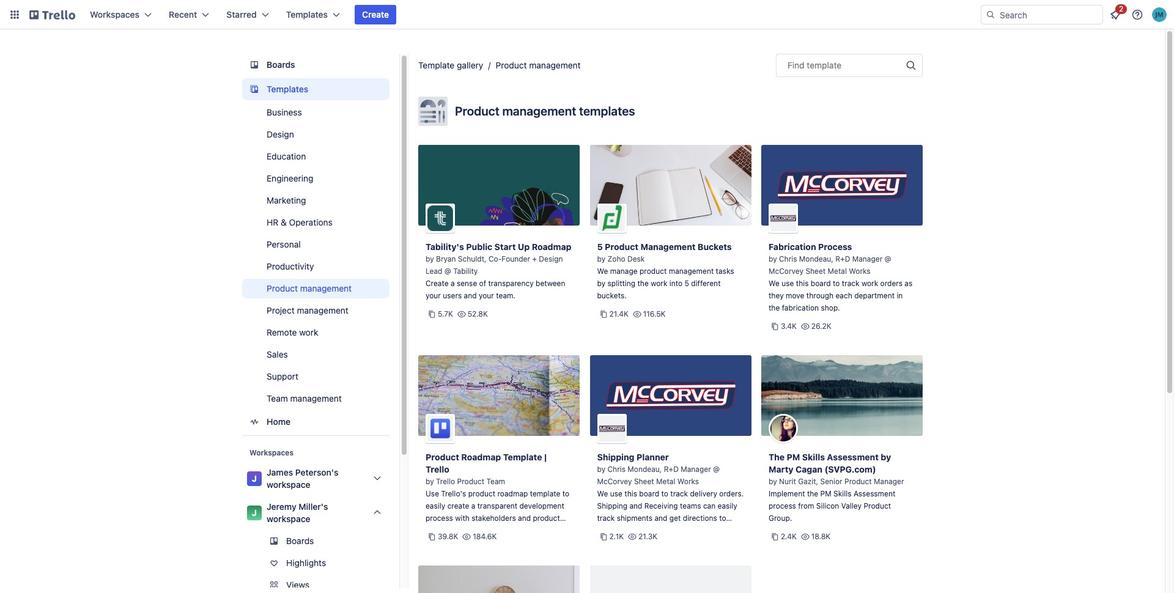 Task type: locate. For each thing, give the bounding box(es) containing it.
we inside shipping planner by chris mondeau, r+d manager @ mccorvey sheet metal works we use this board to track delivery orders. shipping and receiving teams can easily track shipments and get directions to deliver products.
[[597, 489, 608, 498]]

1 vertical spatial template
[[503, 452, 542, 462]]

this up 'move'
[[796, 279, 809, 288]]

0 vertical spatial workspaces
[[90, 9, 139, 20]]

we up the deliver at the bottom right of page
[[597, 489, 608, 498]]

project management
[[267, 305, 349, 316]]

design link
[[242, 125, 390, 144]]

roadmap up trello's at the left bottom
[[461, 452, 501, 462]]

1 vertical spatial chris mondeau, r+d manager @ mccorvey sheet metal works image
[[597, 414, 627, 443]]

zoho desk image
[[597, 204, 627, 233]]

starred button
[[219, 5, 276, 24]]

mccorvey up shipments
[[597, 477, 632, 486]]

we up they on the right
[[769, 279, 780, 288]]

design down business
[[267, 129, 294, 139]]

1 vertical spatial process
[[426, 514, 453, 523]]

boards up "highlights"
[[286, 536, 314, 546]]

1 vertical spatial product management
[[267, 283, 352, 294]]

through
[[807, 291, 834, 300]]

hr & operations link
[[242, 213, 390, 232]]

boards link up highlights "link"
[[242, 532, 390, 551]]

template board image
[[247, 82, 262, 97]]

roadmap
[[532, 242, 572, 252], [461, 452, 501, 462]]

to inside fabrication process by chris mondeau, r+d manager @ mccorvey sheet metal works we use this board to track work orders as they move through each department in the fabrication shop.
[[833, 279, 840, 288]]

by inside tability's public start up roadmap by bryan schuldt, co-founder + design lead @ tability create a sense of transparency between your users and your team.
[[426, 254, 434, 264]]

mccorvey
[[769, 267, 804, 276], [597, 477, 632, 486]]

assessment up (svpg.com)
[[827, 452, 879, 462]]

sheet for process
[[806, 267, 826, 276]]

r+d for planner
[[664, 465, 679, 474]]

1 vertical spatial mondeau,
[[628, 465, 662, 474]]

0 vertical spatial chris
[[779, 254, 797, 264]]

manager inside fabrication process by chris mondeau, r+d manager @ mccorvey sheet metal works we use this board to track work orders as they move through each department in the fabrication shop.
[[852, 254, 883, 264]]

5 down zoho desk icon
[[597, 242, 603, 252]]

1 horizontal spatial work
[[651, 279, 668, 288]]

boards
[[267, 59, 295, 70], [286, 536, 314, 546]]

templates right starred popup button
[[286, 9, 328, 20]]

mondeau, inside fabrication process by chris mondeau, r+d manager @ mccorvey sheet metal works we use this board to track work orders as they move through each department in the fabrication shop.
[[799, 254, 834, 264]]

1 j from the top
[[252, 473, 257, 484]]

mondeau, down planner
[[628, 465, 662, 474]]

18.8k
[[811, 532, 831, 541]]

use inside shipping planner by chris mondeau, r+d manager @ mccorvey sheet metal works we use this board to track delivery orders. shipping and receiving teams can easily track shipments and get directions to deliver products.
[[610, 489, 623, 498]]

0 horizontal spatial track
[[597, 514, 615, 523]]

pm right the
[[787, 452, 800, 462]]

mondeau, for planner
[[628, 465, 662, 474]]

Search field
[[996, 6, 1103, 24]]

by inside fabrication process by chris mondeau, r+d manager @ mccorvey sheet metal works we use this board to track work orders as they move through each department in the fabrication shop.
[[769, 254, 777, 264]]

board inside fabrication process by chris mondeau, r+d manager @ mccorvey sheet metal works we use this board to track work orders as they move through each department in the fabrication shop.
[[811, 279, 831, 288]]

and
[[464, 291, 477, 300], [630, 502, 643, 511], [518, 514, 531, 523], [655, 514, 668, 523]]

create
[[448, 502, 469, 511]]

template inside product roadmap template | trello by trello product team use trello's product roadmap template to easily create a transparent development process with stakeholders and product owners.
[[530, 489, 561, 498]]

r+d down planner
[[664, 465, 679, 474]]

this up shipments
[[625, 489, 637, 498]]

a inside product roadmap template | trello by trello product team use trello's product roadmap template to easily create a transparent development process with stakeholders and product owners.
[[471, 502, 475, 511]]

1 horizontal spatial product management link
[[496, 60, 581, 70]]

create button
[[355, 5, 396, 24]]

1 horizontal spatial roadmap
[[532, 242, 572, 252]]

manager down (svpg.com)
[[874, 477, 904, 486]]

mccorvey down fabrication
[[769, 267, 804, 276]]

templates
[[286, 9, 328, 20], [267, 84, 308, 94]]

shipping left planner
[[597, 452, 635, 462]]

product up zoho
[[605, 242, 639, 252]]

use inside fabrication process by chris mondeau, r+d manager @ mccorvey sheet metal works we use this board to track work orders as they move through each department in the fabrication shop.
[[782, 279, 794, 288]]

0 vertical spatial skills
[[802, 452, 825, 462]]

0 vertical spatial templates
[[286, 9, 328, 20]]

1 vertical spatial mccorvey
[[597, 477, 632, 486]]

1 horizontal spatial works
[[849, 267, 871, 276]]

1 horizontal spatial r+d
[[836, 254, 850, 264]]

design
[[267, 129, 294, 139], [539, 254, 563, 264]]

department
[[855, 291, 895, 300]]

mondeau, inside shipping planner by chris mondeau, r+d manager @ mccorvey sheet metal works we use this board to track delivery orders. shipping and receiving teams can easily track shipments and get directions to deliver products.
[[628, 465, 662, 474]]

template up the 'development'
[[530, 489, 561, 498]]

@ for fabrication process
[[885, 254, 892, 264]]

track up the deliver at the bottom right of page
[[597, 514, 615, 523]]

product up project
[[267, 283, 298, 294]]

j
[[252, 473, 257, 484], [252, 508, 257, 518]]

1 horizontal spatial use
[[782, 279, 794, 288]]

in
[[897, 291, 903, 300]]

chris inside shipping planner by chris mondeau, r+d manager @ mccorvey sheet metal works we use this board to track delivery orders. shipping and receiving teams can easily track shipments and get directions to deliver products.
[[608, 465, 626, 474]]

1 vertical spatial board
[[639, 489, 659, 498]]

track up teams in the bottom of the page
[[671, 489, 688, 498]]

2 horizontal spatial product
[[640, 267, 667, 276]]

works up delivery
[[678, 477, 699, 486]]

miller's
[[299, 502, 328, 512]]

project
[[267, 305, 295, 316]]

2 workspace from the top
[[267, 514, 310, 524]]

product
[[496, 60, 527, 70], [455, 104, 500, 118], [605, 242, 639, 252], [267, 283, 298, 294], [426, 452, 459, 462], [457, 477, 485, 486], [845, 477, 872, 486], [864, 502, 891, 511]]

shipping
[[597, 452, 635, 462], [597, 502, 628, 511]]

2 boards link from the top
[[242, 532, 390, 551]]

product management link up product management templates at top
[[496, 60, 581, 70]]

0 horizontal spatial a
[[451, 279, 455, 288]]

1 boards link from the top
[[242, 54, 390, 76]]

@ up orders
[[885, 254, 892, 264]]

this inside fabrication process by chris mondeau, r+d manager @ mccorvey sheet metal works we use this board to track work orders as they move through each department in the fabrication shop.
[[796, 279, 809, 288]]

product roadmap template | trello by trello product team use trello's product roadmap template to easily create a transparent development process with stakeholders and product owners.
[[426, 452, 570, 535]]

product
[[640, 267, 667, 276], [468, 489, 495, 498], [533, 514, 560, 523]]

to right directions
[[719, 514, 726, 523]]

productivity
[[267, 261, 314, 272]]

1 horizontal spatial metal
[[828, 267, 847, 276]]

workspace inside james peterson's workspace
[[267, 480, 310, 490]]

workspace down james
[[267, 480, 310, 490]]

this inside shipping planner by chris mondeau, r+d manager @ mccorvey sheet metal works we use this board to track delivery orders. shipping and receiving teams can easily track shipments and get directions to deliver products.
[[625, 489, 637, 498]]

works inside shipping planner by chris mondeau, r+d manager @ mccorvey sheet metal works we use this board to track delivery orders. shipping and receiving teams can easily track shipments and get directions to deliver products.
[[678, 477, 699, 486]]

sheet up the through
[[806, 267, 826, 276]]

work down project management
[[299, 327, 318, 338]]

track up each
[[842, 279, 860, 288]]

sheet down planner
[[634, 477, 654, 486]]

process
[[818, 242, 852, 252]]

create
[[362, 9, 389, 20], [426, 279, 449, 288]]

1 workspace from the top
[[267, 480, 310, 490]]

assessment
[[827, 452, 879, 462], [854, 489, 896, 498]]

team inside product roadmap template | trello by trello product team use trello's product roadmap template to easily create a transparent development process with stakeholders and product owners.
[[487, 477, 505, 486]]

1 horizontal spatial 5
[[685, 279, 689, 288]]

0 vertical spatial we
[[597, 267, 608, 276]]

0 horizontal spatial team
[[267, 393, 288, 404]]

r+d inside fabrication process by chris mondeau, r+d manager @ mccorvey sheet metal works we use this board to track work orders as they move through each department in the fabrication shop.
[[836, 254, 850, 264]]

boards link up templates link
[[242, 54, 390, 76]]

2 horizontal spatial work
[[862, 279, 878, 288]]

1 vertical spatial product management link
[[242, 279, 390, 298]]

track inside fabrication process by chris mondeau, r+d manager @ mccorvey sheet metal works we use this board to track work orders as they move through each department in the fabrication shop.
[[842, 279, 860, 288]]

we
[[597, 267, 608, 276], [769, 279, 780, 288], [597, 489, 608, 498]]

buckets.
[[597, 291, 627, 300]]

boards link for home
[[242, 54, 390, 76]]

process inside product roadmap template | trello by trello product team use trello's product roadmap template to easily create a transparent development process with stakeholders and product owners.
[[426, 514, 453, 523]]

management
[[641, 242, 696, 252]]

1 vertical spatial shipping
[[597, 502, 628, 511]]

chris up shipments
[[608, 465, 626, 474]]

the pm skills assessment by marty cagan (svpg.com) by nurit gazit, senior product manager implement the pm skills assessment process from silicon valley product group.
[[769, 452, 904, 523]]

board inside shipping planner by chris mondeau, r+d manager @ mccorvey sheet metal works we use this board to track delivery orders. shipping and receiving teams can easily track shipments and get directions to deliver products.
[[639, 489, 659, 498]]

184.6k
[[473, 532, 497, 541]]

Find template field
[[776, 54, 923, 77]]

0 horizontal spatial chris mondeau, r+d manager @ mccorvey sheet metal works image
[[597, 414, 627, 443]]

shop.
[[821, 303, 840, 313]]

metal inside shipping planner by chris mondeau, r+d manager @ mccorvey sheet metal works we use this board to track delivery orders. shipping and receiving teams can easily track shipments and get directions to deliver products.
[[656, 477, 676, 486]]

0 vertical spatial assessment
[[827, 452, 879, 462]]

1 vertical spatial workspace
[[267, 514, 310, 524]]

templates inside 'popup button'
[[286, 9, 328, 20]]

1 vertical spatial team
[[487, 477, 505, 486]]

works inside fabrication process by chris mondeau, r+d manager @ mccorvey sheet metal works we use this board to track work orders as they move through each department in the fabrication shop.
[[849, 267, 871, 276]]

easily down use
[[426, 502, 445, 511]]

1 vertical spatial template
[[530, 489, 561, 498]]

back to home image
[[29, 5, 75, 24]]

manager up orders
[[852, 254, 883, 264]]

1 easily from the left
[[426, 502, 445, 511]]

0 vertical spatial the
[[638, 279, 649, 288]]

shipping up the deliver at the bottom right of page
[[597, 502, 628, 511]]

team down support
[[267, 393, 288, 404]]

assessment up valley
[[854, 489, 896, 498]]

roadmap up +
[[532, 242, 572, 252]]

and inside tability's public start up roadmap by bryan schuldt, co-founder + design lead @ tability create a sense of transparency between your users and your team.
[[464, 291, 477, 300]]

1 vertical spatial workspaces
[[250, 448, 294, 458]]

1 vertical spatial works
[[678, 477, 699, 486]]

boards link for views
[[242, 532, 390, 551]]

board image
[[247, 57, 262, 72]]

to up each
[[833, 279, 840, 288]]

0 vertical spatial design
[[267, 129, 294, 139]]

workspace
[[267, 480, 310, 490], [267, 514, 310, 524]]

product management
[[496, 60, 581, 70], [267, 283, 352, 294]]

a up users
[[451, 279, 455, 288]]

by inside product roadmap template | trello by trello product team use trello's product roadmap template to easily create a transparent development process with stakeholders and product owners.
[[426, 477, 434, 486]]

0 horizontal spatial chris
[[608, 465, 626, 474]]

trello up trello's at the left bottom
[[436, 477, 455, 486]]

2.1k
[[610, 532, 624, 541]]

metal down process
[[828, 267, 847, 276]]

manager for fabrication process
[[852, 254, 883, 264]]

manager inside shipping planner by chris mondeau, r+d manager @ mccorvey sheet metal works we use this board to track delivery orders. shipping and receiving teams can easily track shipments and get directions to deliver products.
[[681, 465, 711, 474]]

boards right board image
[[267, 59, 295, 70]]

0 vertical spatial boards link
[[242, 54, 390, 76]]

2 vertical spatial track
[[597, 514, 615, 523]]

we for shipping planner
[[597, 489, 608, 498]]

template
[[418, 60, 455, 70], [503, 452, 542, 462]]

0 vertical spatial manager
[[852, 254, 883, 264]]

to up the 'development'
[[563, 489, 570, 498]]

0 horizontal spatial product
[[468, 489, 495, 498]]

1 vertical spatial track
[[671, 489, 688, 498]]

education
[[267, 151, 306, 161]]

1 horizontal spatial sheet
[[806, 267, 826, 276]]

2 vertical spatial @
[[713, 465, 720, 474]]

0 vertical spatial workspace
[[267, 480, 310, 490]]

this for shipping
[[625, 489, 637, 498]]

mccorvey inside fabrication process by chris mondeau, r+d manager @ mccorvey sheet metal works we use this board to track work orders as they move through each department in the fabrication shop.
[[769, 267, 804, 276]]

0 vertical spatial boards
[[267, 59, 295, 70]]

product right the product management icon at top
[[455, 104, 500, 118]]

1 horizontal spatial the
[[769, 303, 780, 313]]

chris down fabrication
[[779, 254, 797, 264]]

2 horizontal spatial track
[[842, 279, 860, 288]]

1 vertical spatial 5
[[685, 279, 689, 288]]

process up owners.
[[426, 514, 453, 523]]

1 vertical spatial a
[[471, 502, 475, 511]]

@ inside fabrication process by chris mondeau, r+d manager @ mccorvey sheet metal works we use this board to track work orders as they move through each department in the fabrication shop.
[[885, 254, 892, 264]]

r+d down process
[[836, 254, 850, 264]]

2 j from the top
[[252, 508, 257, 518]]

0 vertical spatial r+d
[[836, 254, 850, 264]]

use for shipping
[[610, 489, 623, 498]]

cagan
[[796, 464, 823, 475]]

we down zoho
[[597, 267, 608, 276]]

templates up business
[[267, 84, 308, 94]]

1 horizontal spatial workspaces
[[250, 448, 294, 458]]

by inside shipping planner by chris mondeau, r+d manager @ mccorvey sheet metal works we use this board to track delivery orders. shipping and receiving teams can easily track shipments and get directions to deliver products.
[[597, 465, 606, 474]]

board
[[811, 279, 831, 288], [639, 489, 659, 498]]

0 horizontal spatial mondeau,
[[628, 465, 662, 474]]

5 right into
[[685, 279, 689, 288]]

your left users
[[426, 291, 441, 300]]

j left jeremy
[[252, 508, 257, 518]]

5
[[597, 242, 603, 252], [685, 279, 689, 288]]

1 horizontal spatial template
[[807, 60, 842, 70]]

r+d for process
[[836, 254, 850, 264]]

1 horizontal spatial board
[[811, 279, 831, 288]]

primary element
[[0, 0, 1174, 29]]

valley
[[841, 502, 862, 511]]

1 horizontal spatial a
[[471, 502, 475, 511]]

product down desk
[[640, 267, 667, 276]]

template
[[807, 60, 842, 70], [530, 489, 561, 498]]

pm up silicon
[[821, 489, 832, 498]]

process up the group.
[[769, 502, 796, 511]]

0 vertical spatial pm
[[787, 452, 800, 462]]

product management up product management templates at top
[[496, 60, 581, 70]]

2 horizontal spatial the
[[807, 489, 818, 498]]

0 vertical spatial mccorvey
[[769, 267, 804, 276]]

0 horizontal spatial easily
[[426, 502, 445, 511]]

start
[[495, 242, 516, 252]]

0 horizontal spatial @
[[445, 267, 451, 276]]

1 horizontal spatial skills
[[834, 489, 852, 498]]

1 vertical spatial this
[[625, 489, 637, 498]]

1 horizontal spatial team
[[487, 477, 505, 486]]

your down of
[[479, 291, 494, 300]]

1 horizontal spatial track
[[671, 489, 688, 498]]

0 vertical spatial sheet
[[806, 267, 826, 276]]

board for planner
[[639, 489, 659, 498]]

product management link down productivity link
[[242, 279, 390, 298]]

work inside fabrication process by chris mondeau, r+d manager @ mccorvey sheet metal works we use this board to track work orders as they move through each department in the fabrication shop.
[[862, 279, 878, 288]]

1 vertical spatial design
[[539, 254, 563, 264]]

create inside button
[[362, 9, 389, 20]]

skills up cagan
[[802, 452, 825, 462]]

sales
[[267, 349, 288, 360]]

j for jeremy
[[252, 508, 257, 518]]

0 vertical spatial this
[[796, 279, 809, 288]]

product management icon image
[[418, 97, 448, 126]]

@
[[885, 254, 892, 264], [445, 267, 451, 276], [713, 465, 720, 474]]

founder
[[502, 254, 530, 264]]

0 vertical spatial use
[[782, 279, 794, 288]]

0 horizontal spatial workspaces
[[90, 9, 139, 20]]

mondeau, down process
[[799, 254, 834, 264]]

0 horizontal spatial r+d
[[664, 465, 679, 474]]

product management templates
[[455, 104, 635, 118]]

1 horizontal spatial chris
[[779, 254, 797, 264]]

1 horizontal spatial chris mondeau, r+d manager @ mccorvey sheet metal works image
[[769, 204, 798, 233]]

bryan schuldt, co-founder + design lead @ tability image
[[426, 204, 455, 233]]

&
[[281, 217, 287, 228]]

1 horizontal spatial design
[[539, 254, 563, 264]]

workspace inside jeremy miller's workspace
[[267, 514, 310, 524]]

@ inside tability's public start up roadmap by bryan schuldt, co-founder + design lead @ tability create a sense of transparency between your users and your team.
[[445, 267, 451, 276]]

@ up delivery
[[713, 465, 720, 474]]

management
[[529, 60, 581, 70], [502, 104, 576, 118], [669, 267, 714, 276], [300, 283, 352, 294], [297, 305, 349, 316], [290, 393, 342, 404]]

remote
[[267, 327, 297, 338]]

starred
[[226, 9, 257, 20]]

project management link
[[242, 301, 390, 321]]

and up shipments
[[630, 502, 643, 511]]

chris mondeau, r+d manager @ mccorvey sheet metal works image
[[769, 204, 798, 233], [597, 414, 627, 443]]

skills
[[802, 452, 825, 462], [834, 489, 852, 498]]

move
[[786, 291, 805, 300]]

fabrication process by chris mondeau, r+d manager @ mccorvey sheet metal works we use this board to track work orders as they move through each department in the fabrication shop.
[[769, 242, 913, 313]]

a right create
[[471, 502, 475, 511]]

we inside the 5 product management buckets by zoho desk we manage product management tasks by splitting the work into 5 different buckets.
[[597, 267, 608, 276]]

0 vertical spatial @
[[885, 254, 892, 264]]

0 vertical spatial product management link
[[496, 60, 581, 70]]

mondeau,
[[799, 254, 834, 264], [628, 465, 662, 474]]

the right splitting
[[638, 279, 649, 288]]

work inside the 5 product management buckets by zoho desk we manage product management tasks by splitting the work into 5 different buckets.
[[651, 279, 668, 288]]

templates
[[579, 104, 635, 118]]

transparent
[[478, 502, 518, 511]]

we inside fabrication process by chris mondeau, r+d manager @ mccorvey sheet metal works we use this board to track work orders as they move through each department in the fabrication shop.
[[769, 279, 780, 288]]

2 vertical spatial we
[[597, 489, 608, 498]]

metal inside fabrication process by chris mondeau, r+d manager @ mccorvey sheet metal works we use this board to track work orders as they move through each department in the fabrication shop.
[[828, 267, 847, 276]]

2 easily from the left
[[718, 502, 738, 511]]

boards for home
[[267, 59, 295, 70]]

r+d
[[836, 254, 850, 264], [664, 465, 679, 474]]

by
[[426, 254, 434, 264], [597, 254, 606, 264], [769, 254, 777, 264], [597, 279, 606, 288], [881, 452, 891, 462], [597, 465, 606, 474], [426, 477, 434, 486], [769, 477, 777, 486]]

this
[[796, 279, 809, 288], [625, 489, 637, 498]]

workspace down jeremy
[[267, 514, 310, 524]]

1 vertical spatial metal
[[656, 477, 676, 486]]

with
[[455, 514, 470, 523]]

metal for fabrication process
[[828, 267, 847, 276]]

manager for shipping planner
[[681, 465, 711, 474]]

0 horizontal spatial sheet
[[634, 477, 654, 486]]

and down the 'development'
[[518, 514, 531, 523]]

works up department
[[849, 267, 871, 276]]

shipments
[[617, 514, 653, 523]]

@ down bryan
[[445, 267, 451, 276]]

marketing
[[267, 195, 306, 206]]

product management up project management
[[267, 283, 352, 294]]

j left james
[[252, 473, 257, 484]]

the down gazit, at the bottom right of the page
[[807, 489, 818, 498]]

team
[[267, 393, 288, 404], [487, 477, 505, 486]]

use up 'move'
[[782, 279, 794, 288]]

to inside product roadmap template | trello by trello product team use trello's product roadmap template to easily create a transparent development process with stakeholders and product owners.
[[563, 489, 570, 498]]

chris inside fabrication process by chris mondeau, r+d manager @ mccorvey sheet metal works we use this board to track work orders as they move through each department in the fabrication shop.
[[779, 254, 797, 264]]

easily down the orders.
[[718, 502, 738, 511]]

education link
[[242, 147, 390, 166]]

0 vertical spatial product
[[640, 267, 667, 276]]

0 horizontal spatial 5
[[597, 242, 603, 252]]

and down sense on the left of page
[[464, 291, 477, 300]]

the down they on the right
[[769, 303, 780, 313]]

manager up delivery
[[681, 465, 711, 474]]

1 horizontal spatial @
[[713, 465, 720, 474]]

open information menu image
[[1132, 9, 1144, 21]]

0 vertical spatial shipping
[[597, 452, 635, 462]]

@ inside shipping planner by chris mondeau, r+d manager @ mccorvey sheet metal works we use this board to track delivery orders. shipping and receiving teams can easily track shipments and get directions to deliver products.
[[713, 465, 720, 474]]

board up the through
[[811, 279, 831, 288]]

21.3k
[[639, 532, 658, 541]]

process
[[769, 502, 796, 511], [426, 514, 453, 523]]

r+d inside shipping planner by chris mondeau, r+d manager @ mccorvey sheet metal works we use this board to track delivery orders. shipping and receiving teams can easily track shipments and get directions to deliver products.
[[664, 465, 679, 474]]

2 shipping from the top
[[597, 502, 628, 511]]

into
[[670, 279, 683, 288]]

work left into
[[651, 279, 668, 288]]

1 horizontal spatial product management
[[496, 60, 581, 70]]

team up roadmap
[[487, 477, 505, 486]]

your
[[426, 291, 441, 300], [479, 291, 494, 300]]

metal up receiving
[[656, 477, 676, 486]]

fabrication
[[769, 242, 816, 252]]

0 horizontal spatial your
[[426, 291, 441, 300]]

1 vertical spatial roadmap
[[461, 452, 501, 462]]

skills up valley
[[834, 489, 852, 498]]

product down the 'development'
[[533, 514, 560, 523]]

mccorvey inside shipping planner by chris mondeau, r+d manager @ mccorvey sheet metal works we use this board to track delivery orders. shipping and receiving teams can easily track shipments and get directions to deliver products.
[[597, 477, 632, 486]]

manager inside "the pm skills assessment by marty cagan (svpg.com) by nurit gazit, senior product manager implement the pm skills assessment process from silicon valley product group."
[[874, 477, 904, 486]]

sheet inside fabrication process by chris mondeau, r+d manager @ mccorvey sheet metal works we use this board to track work orders as they move through each department in the fabrication shop.
[[806, 267, 826, 276]]

use for fabrication
[[782, 279, 794, 288]]

1 horizontal spatial product
[[533, 514, 560, 523]]

template left the gallery
[[418, 60, 455, 70]]

workspace for jeremy
[[267, 514, 310, 524]]

1 vertical spatial assessment
[[854, 489, 896, 498]]

template left |
[[503, 452, 542, 462]]

design right +
[[539, 254, 563, 264]]

workspaces
[[90, 9, 139, 20], [250, 448, 294, 458]]

product up transparent
[[468, 489, 495, 498]]

0 horizontal spatial metal
[[656, 477, 676, 486]]

chris for fabrication
[[779, 254, 797, 264]]

sheet inside shipping planner by chris mondeau, r+d manager @ mccorvey sheet metal works we use this board to track delivery orders. shipping and receiving teams can easily track shipments and get directions to deliver products.
[[634, 477, 654, 486]]

board up receiving
[[639, 489, 659, 498]]

use up shipments
[[610, 489, 623, 498]]

1 your from the left
[[426, 291, 441, 300]]

1 vertical spatial manager
[[681, 465, 711, 474]]

template right find
[[807, 60, 842, 70]]

work up department
[[862, 279, 878, 288]]



Task type: vqa. For each thing, say whether or not it's contained in the screenshot.
the a few seconds ago LINK
no



Task type: describe. For each thing, give the bounding box(es) containing it.
operations
[[289, 217, 333, 228]]

templates button
[[279, 5, 347, 24]]

from
[[798, 502, 814, 511]]

product right the gallery
[[496, 60, 527, 70]]

team.
[[496, 291, 516, 300]]

workspaces inside dropdown button
[[90, 9, 139, 20]]

orders
[[880, 279, 903, 288]]

template gallery
[[418, 60, 483, 70]]

1 shipping from the top
[[597, 452, 635, 462]]

116.5k
[[643, 309, 666, 319]]

up
[[518, 242, 530, 252]]

products.
[[623, 526, 656, 535]]

template inside product roadmap template | trello by trello product team use trello's product roadmap template to easily create a transparent development process with stakeholders and product owners.
[[503, 452, 542, 462]]

this for fabrication
[[796, 279, 809, 288]]

5 product management buckets by zoho desk we manage product management tasks by splitting the work into 5 different buckets.
[[597, 242, 734, 300]]

product right valley
[[864, 502, 891, 511]]

get
[[670, 514, 681, 523]]

workspace for james
[[267, 480, 310, 490]]

trello's
[[441, 489, 466, 498]]

james
[[267, 467, 293, 478]]

track for planner
[[671, 489, 688, 498]]

nurit
[[779, 477, 796, 486]]

to up receiving
[[662, 489, 668, 498]]

0 vertical spatial team
[[267, 393, 288, 404]]

tability
[[453, 267, 478, 276]]

0 horizontal spatial work
[[299, 327, 318, 338]]

2 notifications image
[[1108, 7, 1123, 22]]

marty
[[769, 464, 794, 475]]

views link
[[242, 576, 402, 593]]

home image
[[247, 415, 262, 429]]

the inside "the pm skills assessment by marty cagan (svpg.com) by nurit gazit, senior product manager implement the pm skills assessment process from silicon valley product group."
[[807, 489, 818, 498]]

chris mondeau, r+d manager @ mccorvey sheet metal works image for shipping planner
[[597, 414, 627, 443]]

metal for shipping planner
[[656, 477, 676, 486]]

receiving
[[645, 502, 678, 511]]

track for process
[[842, 279, 860, 288]]

design inside tability's public start up roadmap by bryan schuldt, co-founder + design lead @ tability create a sense of transparency between your users and your team.
[[539, 254, 563, 264]]

schuldt,
[[458, 254, 487, 264]]

as
[[905, 279, 913, 288]]

remote work
[[267, 327, 318, 338]]

between
[[536, 279, 565, 288]]

product up trello's at the left bottom
[[457, 477, 485, 486]]

chris for shipping
[[608, 465, 626, 474]]

use
[[426, 489, 439, 498]]

transparency
[[488, 279, 534, 288]]

deliver
[[597, 526, 620, 535]]

design inside "design" link
[[267, 129, 294, 139]]

implement
[[769, 489, 805, 498]]

zoho
[[608, 254, 625, 264]]

delivery
[[690, 489, 717, 498]]

2 your from the left
[[479, 291, 494, 300]]

chris mondeau, r+d manager @ mccorvey sheet metal works image for fabrication process
[[769, 204, 798, 233]]

1 vertical spatial pm
[[821, 489, 832, 498]]

and down receiving
[[655, 514, 668, 523]]

sense
[[457, 279, 477, 288]]

the inside the 5 product management buckets by zoho desk we manage product management tasks by splitting the work into 5 different buckets.
[[638, 279, 649, 288]]

highlights
[[286, 558, 326, 568]]

works for planner
[[678, 477, 699, 486]]

sheet for planner
[[634, 477, 654, 486]]

workspaces button
[[83, 5, 159, 24]]

easily inside product roadmap template | trello by trello product team use trello's product roadmap template to easily create a transparent development process with stakeholders and product owners.
[[426, 502, 445, 511]]

personal
[[267, 239, 301, 250]]

works for process
[[849, 267, 871, 276]]

board for process
[[811, 279, 831, 288]]

lead
[[426, 267, 442, 276]]

1 vertical spatial skills
[[834, 489, 852, 498]]

peterson's
[[295, 467, 339, 478]]

0 horizontal spatial skills
[[802, 452, 825, 462]]

team management
[[267, 393, 342, 404]]

gallery
[[457, 60, 483, 70]]

the inside fabrication process by chris mondeau, r+d manager @ mccorvey sheet metal works we use this board to track work orders as they move through each department in the fabrication shop.
[[769, 303, 780, 313]]

0 vertical spatial 5
[[597, 242, 603, 252]]

template inside field
[[807, 60, 842, 70]]

planner
[[637, 452, 669, 462]]

they
[[769, 291, 784, 300]]

recent button
[[162, 5, 217, 24]]

template gallery link
[[418, 60, 483, 70]]

trello product team image
[[426, 414, 455, 443]]

support
[[267, 371, 298, 382]]

21.4k
[[610, 309, 629, 319]]

3.4k
[[781, 322, 797, 331]]

management inside the 5 product management buckets by zoho desk we manage product management tasks by splitting the work into 5 different buckets.
[[669, 267, 714, 276]]

product down trello product team icon
[[426, 452, 459, 462]]

0 horizontal spatial template
[[418, 60, 455, 70]]

fabrication
[[782, 303, 819, 313]]

easily inside shipping planner by chris mondeau, r+d manager @ mccorvey sheet metal works we use this board to track delivery orders. shipping and receiving teams can easily track shipments and get directions to deliver products.
[[718, 502, 738, 511]]

and inside product roadmap template | trello by trello product team use trello's product roadmap template to easily create a transparent development process with stakeholders and product owners.
[[518, 514, 531, 523]]

directions
[[683, 514, 717, 523]]

business link
[[242, 103, 390, 122]]

we for fabrication process
[[769, 279, 780, 288]]

bryan
[[436, 254, 456, 264]]

nurit gazit, senior product manager image
[[769, 414, 798, 443]]

co-
[[489, 254, 502, 264]]

create inside tability's public start up roadmap by bryan schuldt, co-founder + design lead @ tability create a sense of transparency between your users and your team.
[[426, 279, 449, 288]]

+
[[532, 254, 537, 264]]

a inside tability's public start up roadmap by bryan schuldt, co-founder + design lead @ tability create a sense of transparency between your users and your team.
[[451, 279, 455, 288]]

views
[[286, 580, 310, 590]]

find template
[[788, 60, 842, 70]]

39.8k
[[438, 532, 458, 541]]

desk
[[627, 254, 645, 264]]

jeremy
[[267, 502, 296, 512]]

business
[[267, 107, 302, 117]]

0 vertical spatial product management
[[496, 60, 581, 70]]

owners.
[[426, 526, 453, 535]]

can
[[703, 502, 716, 511]]

mccorvey for shipping planner
[[597, 477, 632, 486]]

tability's public start up roadmap by bryan schuldt, co-founder + design lead @ tability create a sense of transparency between your users and your team.
[[426, 242, 572, 300]]

1 vertical spatial trello
[[436, 477, 455, 486]]

roadmap inside product roadmap template | trello by trello product team use trello's product roadmap template to easily create a transparent development process with stakeholders and product owners.
[[461, 452, 501, 462]]

boards for views
[[286, 536, 314, 546]]

development
[[520, 502, 564, 511]]

roadmap inside tability's public start up roadmap by bryan schuldt, co-founder + design lead @ tability create a sense of transparency between your users and your team.
[[532, 242, 572, 252]]

j for james
[[252, 473, 257, 484]]

mccorvey for fabrication process
[[769, 267, 804, 276]]

senior
[[821, 477, 843, 486]]

each
[[836, 291, 852, 300]]

forward image
[[387, 578, 402, 593]]

0 horizontal spatial product management link
[[242, 279, 390, 298]]

silicon
[[816, 502, 839, 511]]

orders.
[[719, 489, 744, 498]]

product down (svpg.com)
[[845, 477, 872, 486]]

users
[[443, 291, 462, 300]]

tasks
[[716, 267, 734, 276]]

group.
[[769, 514, 792, 523]]

productivity link
[[242, 257, 390, 276]]

jeremy miller (jeremymiller198) image
[[1152, 7, 1167, 22]]

@ for shipping planner
[[713, 465, 720, 474]]

gazit,
[[798, 477, 818, 486]]

public
[[466, 242, 492, 252]]

sales link
[[242, 345, 390, 365]]

search image
[[986, 10, 996, 20]]

0 horizontal spatial product management
[[267, 283, 352, 294]]

team management link
[[242, 389, 390, 409]]

product inside the 5 product management buckets by zoho desk we manage product management tasks by splitting the work into 5 different buckets.
[[605, 242, 639, 252]]

marketing link
[[242, 191, 390, 210]]

0 vertical spatial trello
[[426, 464, 449, 475]]

mondeau, for process
[[799, 254, 834, 264]]

james peterson's workspace
[[267, 467, 339, 490]]

home
[[267, 417, 291, 427]]

jeremy miller's workspace
[[267, 502, 328, 524]]

1 vertical spatial templates
[[267, 84, 308, 94]]

different
[[691, 279, 721, 288]]

process inside "the pm skills assessment by marty cagan (svpg.com) by nurit gazit, senior product manager implement the pm skills assessment process from silicon valley product group."
[[769, 502, 796, 511]]

manage
[[610, 267, 638, 276]]

product inside the 5 product management buckets by zoho desk we manage product management tasks by splitting the work into 5 different buckets.
[[640, 267, 667, 276]]

buckets
[[698, 242, 732, 252]]

support link
[[242, 367, 390, 387]]

personal link
[[242, 235, 390, 254]]

of
[[479, 279, 486, 288]]



